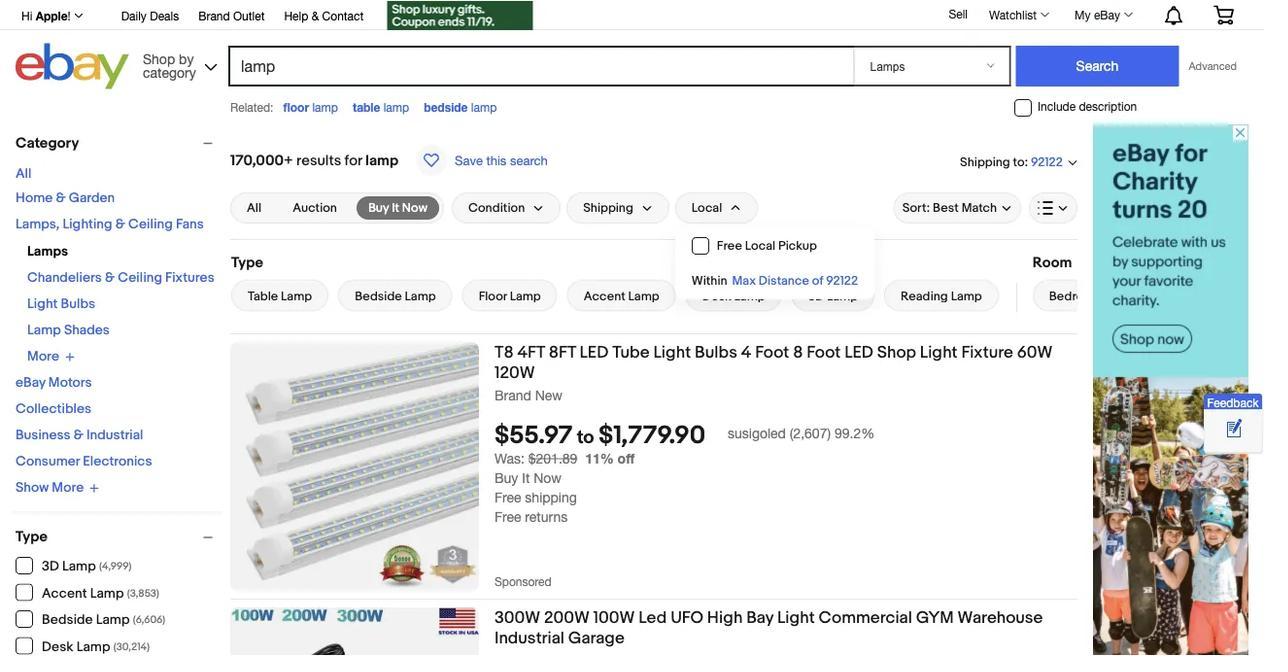 Task type: vqa. For each thing, say whether or not it's contained in the screenshot.
GEM
no



Task type: describe. For each thing, give the bounding box(es) containing it.
4
[[742, 342, 752, 363]]

shipping for shipping to : 92122
[[961, 154, 1011, 170]]

t8 4ft 8ft led tube light bulbs 4 foot 8 foot led shop light fixture 60w 120w image
[[230, 342, 479, 591]]

commercial
[[819, 608, 913, 628]]

300w 200w 100w led ufo high bay light commercial gym warehouse industrial garage image
[[230, 608, 479, 656]]

your shopping cart image
[[1213, 5, 1236, 25]]

daily deals
[[121, 9, 179, 22]]

desk for desk lamp
[[703, 289, 732, 304]]

+
[[284, 152, 293, 169]]

to for shipping to
[[1014, 154, 1025, 170]]

light bulbs link
[[27, 296, 95, 313]]

brand inside 'link'
[[199, 9, 230, 22]]

industrial inside 'ebay motors collectibles business & industrial consumer electronics'
[[87, 427, 143, 444]]

search
[[510, 153, 548, 168]]

$55.97
[[495, 421, 573, 451]]

by
[[179, 51, 194, 67]]

account navigation
[[11, 0, 1249, 33]]

home & garden link
[[16, 190, 115, 207]]

lamp for 3d lamp (4,999)
[[62, 559, 96, 575]]

!
[[68, 9, 71, 22]]

ebay motors collectibles business & industrial consumer electronics
[[16, 375, 152, 470]]

1 vertical spatial free
[[495, 489, 522, 505]]

3d for 3d lamp (4,999)
[[42, 559, 59, 575]]

1 foot from the left
[[756, 342, 790, 363]]

0 vertical spatial free
[[717, 238, 743, 253]]

daily deals link
[[121, 6, 179, 27]]

ebay motors link
[[16, 375, 92, 391]]

200w
[[544, 608, 590, 628]]

shop by category button
[[134, 43, 222, 85]]

show more button
[[16, 480, 99, 496]]

(6,606)
[[133, 614, 165, 627]]

92122 inside shipping to : 92122
[[1032, 155, 1064, 170]]

accent lamp
[[584, 289, 660, 304]]

buy inside "text field"
[[368, 200, 389, 215]]

bulbs for lamp
[[61, 296, 95, 313]]

300w
[[495, 608, 541, 628]]

desk lamp (30,214)
[[42, 639, 150, 655]]

max
[[733, 273, 756, 288]]

business & industrial link
[[16, 427, 143, 444]]

light right tube
[[654, 342, 691, 363]]

lamps, lighting & ceiling fans link
[[16, 216, 204, 233]]

shades
[[64, 322, 110, 339]]

local inside free local pickup link
[[745, 238, 776, 253]]

0 horizontal spatial all link
[[16, 166, 32, 182]]

main content containing $55.97
[[230, 124, 1120, 656]]

lamps
[[27, 244, 68, 260]]

lamp for bedside lamp (6,606)
[[96, 612, 130, 629]]

300w 200w 100w led ufo high bay light commercial gym warehouse industrial garage heading
[[495, 608, 1044, 648]]

for
[[345, 152, 362, 169]]

3d lamp link
[[792, 280, 875, 311]]

(4,999)
[[99, 560, 132, 573]]

to for $55.97
[[577, 426, 595, 449]]

results
[[297, 152, 341, 169]]

ebay inside 'ebay motors collectibles business & industrial consumer electronics'
[[16, 375, 45, 391]]

within
[[692, 273, 728, 288]]

t8 4ft 8ft led tube light bulbs 4 foot 8 foot led shop light fixture 60w 120w heading
[[495, 342, 1053, 383]]

table lamp link
[[231, 280, 329, 311]]

gym
[[916, 608, 954, 628]]

deals
[[150, 9, 179, 22]]

1 vertical spatial type
[[16, 528, 48, 546]]

lamp for floor lamp
[[510, 289, 541, 304]]

brand inside t8 4ft 8ft led tube light bulbs 4 foot 8 foot led shop light fixture 60w 120w brand new
[[495, 387, 532, 403]]

help & contact link
[[284, 6, 364, 27]]

local inside local "dropdown button"
[[692, 201, 723, 216]]

category
[[143, 64, 196, 80]]

bedside
[[424, 100, 468, 114]]

type button
[[16, 528, 222, 546]]

hi
[[21, 9, 32, 22]]

t8 4ft 8ft led tube light bulbs 4 foot 8 foot led shop light fixture 60w 120w link
[[495, 342, 1078, 386]]

daily
[[121, 9, 147, 22]]

get the coupon image
[[387, 1, 533, 30]]

off
[[618, 450, 635, 466]]

:
[[1025, 154, 1029, 170]]

desk lamp
[[703, 289, 766, 304]]

3d lamp
[[809, 289, 859, 304]]

all for the left all link
[[16, 166, 32, 182]]

shipping button
[[567, 192, 670, 224]]

lamp for bedside lamp
[[405, 289, 436, 304]]

floor lamp
[[283, 100, 338, 114]]

room
[[1033, 254, 1073, 271]]

lamps chandeliers & ceiling fixtures light bulbs lamp shades
[[27, 244, 215, 339]]

100w
[[594, 608, 635, 628]]

accent lamp link
[[567, 280, 676, 311]]

bedside lamp (6,606)
[[42, 612, 165, 629]]

shop inside t8 4ft 8ft led tube light bulbs 4 foot 8 foot led shop light fixture 60w 120w brand new
[[878, 342, 917, 363]]

2 led from the left
[[845, 342, 874, 363]]

0 horizontal spatial 92122
[[827, 273, 859, 288]]

Search for anything text field
[[231, 48, 850, 85]]

consumer
[[16, 454, 80, 470]]

home
[[16, 190, 53, 207]]

lamp right for
[[366, 152, 399, 169]]

advanced
[[1189, 60, 1238, 72]]

2 vertical spatial free
[[495, 509, 522, 525]]

t8
[[495, 342, 514, 363]]

my ebay link
[[1065, 3, 1142, 26]]

lamp for desk lamp
[[735, 289, 766, 304]]

buy inside 'susigoled (2,607) 99.2% was: $201.89 11% off buy it now free shipping free returns'
[[495, 470, 519, 486]]

save this search
[[455, 153, 548, 168]]

lamp for accent lamp
[[629, 289, 660, 304]]

consumer electronics link
[[16, 454, 152, 470]]

electronics
[[83, 454, 152, 470]]

description
[[1080, 100, 1138, 113]]

business
[[16, 427, 71, 444]]

shipping to : 92122
[[961, 154, 1064, 170]]

contact
[[322, 9, 364, 22]]

Buy It Now selected text field
[[368, 199, 428, 217]]

lamp for table lamp
[[384, 100, 409, 114]]

& inside 'ebay motors collectibles business & industrial consumer electronics'
[[74, 427, 84, 444]]

none submit inside shop by category banner
[[1016, 46, 1180, 87]]

match
[[962, 201, 997, 216]]

table lamp
[[353, 100, 409, 114]]

$55.97 to $1,779.90
[[495, 421, 706, 451]]

garage
[[568, 628, 625, 648]]

lamp for bedside lamp
[[471, 100, 497, 114]]

distance
[[759, 273, 810, 288]]

advertisement region
[[1094, 124, 1249, 656]]

lighting
[[63, 216, 112, 233]]

1 vertical spatial more
[[52, 480, 84, 496]]

show
[[16, 480, 49, 496]]

300w 200w 100w led ufo high bay light commercial gym warehouse industrial garage
[[495, 608, 1044, 648]]

accent for accent lamp (3,853)
[[42, 585, 87, 602]]

ceiling for fixtures
[[118, 270, 162, 286]]



Task type: locate. For each thing, give the bounding box(es) containing it.
it inside 'susigoled (2,607) 99.2% was: $201.89 11% off buy it now free shipping free returns'
[[522, 470, 530, 486]]

ebay inside account navigation
[[1095, 8, 1121, 21]]

1 horizontal spatial local
[[745, 238, 776, 253]]

bay
[[747, 608, 774, 628]]

0 vertical spatial local
[[692, 201, 723, 216]]

0 horizontal spatial led
[[580, 342, 609, 363]]

outlet
[[233, 9, 265, 22]]

pickup
[[779, 238, 817, 253]]

free
[[717, 238, 743, 253], [495, 489, 522, 505], [495, 509, 522, 525]]

related:
[[230, 100, 274, 114]]

92122 up 3d lamp
[[827, 273, 859, 288]]

& inside lamps chandeliers & ceiling fixtures light bulbs lamp shades
[[105, 270, 115, 286]]

lamp for 3d lamp
[[827, 289, 859, 304]]

buy right auction
[[368, 200, 389, 215]]

shop left the by
[[143, 51, 175, 67]]

led right the '8ft'
[[580, 342, 609, 363]]

1 vertical spatial industrial
[[495, 628, 565, 648]]

bulbs left 4
[[695, 342, 738, 363]]

bulbs up shades
[[61, 296, 95, 313]]

help & contact
[[284, 9, 364, 22]]

3d up accent lamp (3,853)
[[42, 559, 59, 575]]

feedback
[[1208, 396, 1260, 409]]

& right the help
[[312, 9, 319, 22]]

more up ebay motors link on the bottom of the page
[[27, 349, 59, 365]]

lamp right bedside
[[471, 100, 497, 114]]

sort: best match button
[[894, 192, 1022, 224]]

collectibles link
[[16, 401, 92, 418]]

table
[[248, 289, 278, 304]]

& up consumer electronics link
[[74, 427, 84, 444]]

free left returns
[[495, 509, 522, 525]]

chandeliers
[[27, 270, 102, 286]]

0 horizontal spatial it
[[392, 200, 399, 215]]

shipping for shipping
[[584, 201, 634, 216]]

lamp inside accent lamp link
[[629, 289, 660, 304]]

0 vertical spatial industrial
[[87, 427, 143, 444]]

1 horizontal spatial foot
[[807, 342, 841, 363]]

0 horizontal spatial desk
[[42, 639, 73, 655]]

0 vertical spatial accent
[[584, 289, 626, 304]]

1 vertical spatial shipping
[[584, 201, 634, 216]]

bedside lamp
[[355, 289, 436, 304]]

accent up tube
[[584, 289, 626, 304]]

new
[[535, 387, 563, 403]]

was:
[[495, 450, 525, 466]]

3d down of
[[809, 289, 825, 304]]

industrial inside 300w 200w 100w led ufo high bay light commercial gym warehouse industrial garage
[[495, 628, 565, 648]]

lamp inside "table lamp" link
[[281, 289, 312, 304]]

0 horizontal spatial brand
[[199, 9, 230, 22]]

0 vertical spatial bedside
[[355, 289, 402, 304]]

lamp shades link
[[27, 322, 110, 339]]

light right bay at bottom
[[778, 608, 815, 628]]

0 horizontal spatial foot
[[756, 342, 790, 363]]

1 horizontal spatial accent
[[584, 289, 626, 304]]

accent lamp (3,853)
[[42, 585, 159, 602]]

0 vertical spatial buy
[[368, 200, 389, 215]]

0 horizontal spatial industrial
[[87, 427, 143, 444]]

bulbs for 4
[[695, 342, 738, 363]]

condition
[[468, 201, 525, 216]]

1 horizontal spatial brand
[[495, 387, 532, 403]]

condition button
[[452, 192, 561, 224]]

bedside down buy it now selected "text field"
[[355, 289, 402, 304]]

1 vertical spatial bedside
[[42, 612, 93, 629]]

reading
[[901, 289, 949, 304]]

1 vertical spatial ceiling
[[118, 270, 162, 286]]

lamp
[[281, 289, 312, 304], [405, 289, 436, 304], [510, 289, 541, 304], [629, 289, 660, 304], [735, 289, 766, 304], [827, 289, 859, 304], [951, 289, 983, 304], [27, 322, 61, 339], [62, 559, 96, 575], [90, 585, 124, 602], [96, 612, 130, 629], [76, 639, 110, 655]]

floor lamp
[[479, 289, 541, 304]]

local button
[[675, 192, 759, 224]]

lamp inside 3d lamp link
[[827, 289, 859, 304]]

main content
[[230, 124, 1120, 656]]

shipping up accent lamp link
[[584, 201, 634, 216]]

0 horizontal spatial bulbs
[[61, 296, 95, 313]]

it inside "text field"
[[392, 200, 399, 215]]

0 horizontal spatial now
[[402, 200, 428, 215]]

industrial up electronics
[[87, 427, 143, 444]]

1 vertical spatial bulbs
[[695, 342, 738, 363]]

& right the home
[[56, 190, 66, 207]]

shipping left :
[[961, 154, 1011, 170]]

all link
[[16, 166, 32, 182], [235, 196, 273, 220]]

(2,607)
[[790, 425, 831, 441]]

lamp inside the bedside lamp link
[[405, 289, 436, 304]]

all for the rightmost all link
[[247, 201, 262, 216]]

my ebay
[[1075, 8, 1121, 21]]

brand left outlet
[[199, 9, 230, 22]]

1 vertical spatial shop
[[878, 342, 917, 363]]

all up the home
[[16, 166, 32, 182]]

0 vertical spatial 92122
[[1032, 155, 1064, 170]]

watchlist
[[990, 8, 1037, 21]]

1 horizontal spatial buy
[[495, 470, 519, 486]]

fixtures
[[165, 270, 215, 286]]

bulbs inside lamps chandeliers & ceiling fixtures light bulbs lamp shades
[[61, 296, 95, 313]]

free up max
[[717, 238, 743, 253]]

light down the chandeliers
[[27, 296, 58, 313]]

1 vertical spatial ebay
[[16, 375, 45, 391]]

0 vertical spatial more
[[27, 349, 59, 365]]

0 horizontal spatial type
[[16, 528, 48, 546]]

1 horizontal spatial to
[[1014, 154, 1025, 170]]

&
[[312, 9, 319, 22], [56, 190, 66, 207], [115, 216, 125, 233], [105, 270, 115, 286], [74, 427, 84, 444]]

1 horizontal spatial led
[[845, 342, 874, 363]]

auction
[[293, 201, 337, 216]]

0 horizontal spatial to
[[577, 426, 595, 449]]

ceiling for fans
[[128, 216, 173, 233]]

1 vertical spatial accent
[[42, 585, 87, 602]]

susigoled
[[728, 425, 786, 441]]

0 vertical spatial it
[[392, 200, 399, 215]]

0 horizontal spatial local
[[692, 201, 723, 216]]

1 horizontal spatial it
[[522, 470, 530, 486]]

1 vertical spatial all
[[247, 201, 262, 216]]

led right '8'
[[845, 342, 874, 363]]

ceiling
[[128, 216, 173, 233], [118, 270, 162, 286]]

1 vertical spatial it
[[522, 470, 530, 486]]

of
[[813, 273, 824, 288]]

1 vertical spatial 3d
[[42, 559, 59, 575]]

170,000
[[230, 152, 284, 169]]

light inside 300w 200w 100w led ufo high bay light commercial gym warehouse industrial garage
[[778, 608, 815, 628]]

shipping inside dropdown button
[[584, 201, 634, 216]]

1 vertical spatial to
[[577, 426, 595, 449]]

shipping
[[525, 489, 577, 505]]

92122
[[1032, 155, 1064, 170], [827, 273, 859, 288]]

0 horizontal spatial buy
[[368, 200, 389, 215]]

brand outlet link
[[199, 6, 265, 27]]

bulbs inside t8 4ft 8ft led tube light bulbs 4 foot 8 foot led shop light fixture 60w 120w brand new
[[695, 342, 738, 363]]

brand outlet
[[199, 9, 265, 22]]

0 vertical spatial type
[[231, 254, 264, 271]]

0 vertical spatial shop
[[143, 51, 175, 67]]

all link down 170,000
[[235, 196, 273, 220]]

1 vertical spatial local
[[745, 238, 776, 253]]

to inside shipping to : 92122
[[1014, 154, 1025, 170]]

type up table in the top of the page
[[231, 254, 264, 271]]

lamp for reading lamp
[[951, 289, 983, 304]]

shop down reading
[[878, 342, 917, 363]]

1 horizontal spatial industrial
[[495, 628, 565, 648]]

floor
[[283, 100, 309, 114]]

category button
[[16, 134, 222, 152]]

1 vertical spatial 92122
[[827, 273, 859, 288]]

shipping inside shipping to : 92122
[[961, 154, 1011, 170]]

bedside up desk lamp (30,214)
[[42, 612, 93, 629]]

help
[[284, 9, 309, 22]]

all link up the home
[[16, 166, 32, 182]]

ufo
[[671, 608, 704, 628]]

desk for desk lamp (30,214)
[[42, 639, 73, 655]]

it right auction
[[392, 200, 399, 215]]

2 foot from the left
[[807, 342, 841, 363]]

free local pickup link
[[676, 228, 874, 263]]

sell link
[[941, 7, 977, 21]]

foot left '8'
[[756, 342, 790, 363]]

accent down 3d lamp (4,999)
[[42, 585, 87, 602]]

ceiling left fixtures
[[118, 270, 162, 286]]

11%
[[585, 450, 614, 466]]

bedroom
[[1050, 289, 1103, 304]]

0 vertical spatial bulbs
[[61, 296, 95, 313]]

lamp inside desk lamp link
[[735, 289, 766, 304]]

apple
[[36, 9, 68, 22]]

include description
[[1038, 100, 1138, 113]]

1 vertical spatial buy
[[495, 470, 519, 486]]

buy down was:
[[495, 470, 519, 486]]

desk lamp link
[[686, 280, 782, 311]]

8ft
[[549, 342, 576, 363]]

shop inside "shop by category"
[[143, 51, 175, 67]]

1 horizontal spatial 92122
[[1032, 155, 1064, 170]]

lamp inside the reading lamp link
[[951, 289, 983, 304]]

ceiling inside lamps chandeliers & ceiling fixtures light bulbs lamp shades
[[118, 270, 162, 286]]

1 horizontal spatial type
[[231, 254, 264, 271]]

more down consumer electronics link
[[52, 480, 84, 496]]

1 vertical spatial desk
[[42, 639, 73, 655]]

1 vertical spatial now
[[534, 470, 562, 486]]

92122 right :
[[1032, 155, 1064, 170]]

0 vertical spatial shipping
[[961, 154, 1011, 170]]

save
[[455, 153, 483, 168]]

local left pickup
[[745, 238, 776, 253]]

0 horizontal spatial bedside
[[42, 612, 93, 629]]

brand down 120w
[[495, 387, 532, 403]]

0 vertical spatial desk
[[703, 289, 732, 304]]

shop by category banner
[[11, 0, 1249, 94]]

$1,779.90
[[599, 421, 706, 451]]

1 horizontal spatial bulbs
[[695, 342, 738, 363]]

0 horizontal spatial all
[[16, 166, 32, 182]]

None submit
[[1016, 46, 1180, 87]]

lamp for floor lamp
[[313, 100, 338, 114]]

desk down within
[[703, 289, 732, 304]]

$201.89
[[529, 450, 578, 466]]

bedside for bedside lamp
[[355, 289, 402, 304]]

it down was:
[[522, 470, 530, 486]]

desk down bedside lamp (6,606)
[[42, 639, 73, 655]]

free down was:
[[495, 489, 522, 505]]

this
[[487, 153, 507, 168]]

1 horizontal spatial desk
[[703, 289, 732, 304]]

1 vertical spatial all link
[[235, 196, 273, 220]]

0 horizontal spatial shipping
[[584, 201, 634, 216]]

0 horizontal spatial ebay
[[16, 375, 45, 391]]

listing options selector. list view selected. image
[[1038, 200, 1069, 216]]

garden
[[69, 190, 115, 207]]

0 vertical spatial 3d
[[809, 289, 825, 304]]

my
[[1075, 8, 1091, 21]]

lamp
[[313, 100, 338, 114], [384, 100, 409, 114], [471, 100, 497, 114], [366, 152, 399, 169]]

lamp right table
[[384, 100, 409, 114]]

1 horizontal spatial shop
[[878, 342, 917, 363]]

0 vertical spatial ceiling
[[128, 216, 173, 233]]

fixture
[[962, 342, 1014, 363]]

300w 200w 100w led ufo high bay light commercial gym warehouse industrial garage link
[[495, 608, 1078, 652]]

3d lamp (4,999)
[[42, 559, 132, 575]]

lamp for accent lamp (3,853)
[[90, 585, 124, 602]]

industrial left garage
[[495, 628, 565, 648]]

1 horizontal spatial bedside
[[355, 289, 402, 304]]

bulbs
[[61, 296, 95, 313], [695, 342, 738, 363]]

0 horizontal spatial shop
[[143, 51, 175, 67]]

now inside 'susigoled (2,607) 99.2% was: $201.89 11% off buy it now free shipping free returns'
[[534, 470, 562, 486]]

99.2%
[[835, 425, 875, 441]]

lamps,
[[16, 216, 60, 233]]

170,000 + results for lamp
[[230, 152, 399, 169]]

lamp right floor
[[313, 100, 338, 114]]

type down show
[[16, 528, 48, 546]]

bedside lamp
[[424, 100, 497, 114]]

led
[[580, 342, 609, 363], [845, 342, 874, 363]]

bedside for bedside lamp (6,606)
[[42, 612, 93, 629]]

0 vertical spatial now
[[402, 200, 428, 215]]

1 led from the left
[[580, 342, 609, 363]]

now inside "text field"
[[402, 200, 428, 215]]

susigoled (2,607) 99.2% was: $201.89 11% off buy it now free shipping free returns
[[495, 425, 875, 525]]

0 vertical spatial to
[[1014, 154, 1025, 170]]

ebay down more button
[[16, 375, 45, 391]]

0 horizontal spatial 3d
[[42, 559, 59, 575]]

bedroom link
[[1033, 280, 1119, 311]]

60w
[[1018, 342, 1053, 363]]

0 vertical spatial brand
[[199, 9, 230, 22]]

ebay right my
[[1095, 8, 1121, 21]]

1 horizontal spatial shipping
[[961, 154, 1011, 170]]

1 horizontal spatial 3d
[[809, 289, 825, 304]]

0 vertical spatial ebay
[[1095, 8, 1121, 21]]

lamp inside lamps chandeliers & ceiling fixtures light bulbs lamp shades
[[27, 322, 61, 339]]

lamp for table lamp
[[281, 289, 312, 304]]

(3,853)
[[127, 587, 159, 600]]

1 horizontal spatial all
[[247, 201, 262, 216]]

reading lamp link
[[885, 280, 999, 311]]

1 horizontal spatial all link
[[235, 196, 273, 220]]

high
[[708, 608, 743, 628]]

0 vertical spatial all
[[16, 166, 32, 182]]

home & garden
[[16, 190, 115, 207]]

to inside $55.97 to $1,779.90
[[577, 426, 595, 449]]

table lamp
[[248, 289, 312, 304]]

accent for accent lamp
[[584, 289, 626, 304]]

bedside lamp link
[[338, 280, 453, 311]]

advanced link
[[1180, 47, 1247, 86]]

local up free local pickup
[[692, 201, 723, 216]]

local
[[692, 201, 723, 216], [745, 238, 776, 253]]

floor
[[479, 289, 507, 304]]

light inside lamps chandeliers & ceiling fixtures light bulbs lamp shades
[[27, 296, 58, 313]]

3d for 3d lamp
[[809, 289, 825, 304]]

& inside account navigation
[[312, 9, 319, 22]]

1 horizontal spatial now
[[534, 470, 562, 486]]

lamp for desk lamp (30,214)
[[76, 639, 110, 655]]

ceiling left fans
[[128, 216, 173, 233]]

save this search button
[[410, 144, 554, 177]]

4ft
[[518, 342, 545, 363]]

& right the chandeliers
[[105, 270, 115, 286]]

lamp inside floor lamp link
[[510, 289, 541, 304]]

light left fixture
[[921, 342, 958, 363]]

1 horizontal spatial ebay
[[1095, 8, 1121, 21]]

0 horizontal spatial accent
[[42, 585, 87, 602]]

1 vertical spatial brand
[[495, 387, 532, 403]]

all down 170,000
[[247, 201, 262, 216]]

foot right '8'
[[807, 342, 841, 363]]

0 vertical spatial all link
[[16, 166, 32, 182]]

& right lighting
[[115, 216, 125, 233]]



